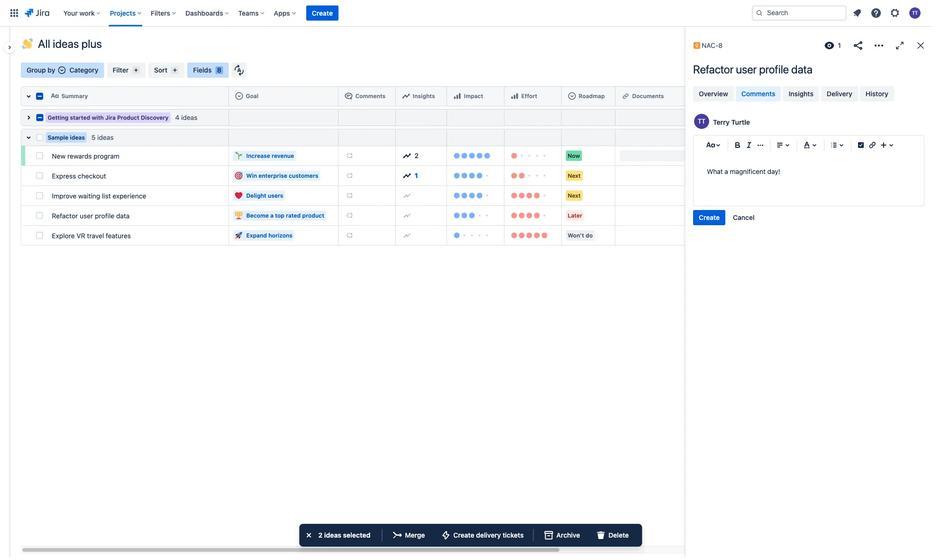 Task type: vqa. For each thing, say whether or not it's contained in the screenshot.
Label
no



Task type: describe. For each thing, give the bounding box(es) containing it.
list
[[102, 192, 111, 200]]

create delivery tickets
[[454, 531, 524, 539]]

horizons
[[269, 232, 293, 239]]

won't do
[[568, 232, 593, 239]]

plus
[[81, 37, 102, 50]]

roadmap button
[[566, 89, 612, 104]]

waiting
[[78, 192, 100, 200]]

later
[[568, 212, 583, 219]]

group by
[[27, 66, 55, 74]]

0 horizontal spatial insights button
[[400, 89, 443, 104]]

roadmap
[[579, 93, 605, 99]]

5 ideas
[[92, 134, 114, 141]]

by
[[48, 66, 55, 74]]

filters
[[151, 9, 170, 17]]

documents
[[632, 93, 664, 99]]

history button
[[860, 86, 894, 101]]

filters button
[[148, 5, 180, 21]]

2 button
[[400, 148, 443, 163]]

won't
[[568, 232, 584, 239]]

:seedling: image
[[235, 152, 243, 160]]

5
[[92, 134, 96, 141]]

create inside button
[[454, 531, 475, 539]]

effort
[[521, 93, 537, 99]]

filter button
[[107, 63, 146, 78]]

sort button
[[149, 63, 185, 78]]

enterprise
[[259, 172, 287, 179]]

increase
[[246, 152, 270, 159]]

Main content area, start typing to enter text. text field
[[707, 166, 911, 177]]

terry
[[713, 118, 730, 126]]

archive image
[[543, 530, 555, 541]]

1 vertical spatial refactor user profile data
[[52, 212, 130, 220]]

hyperlink image
[[622, 92, 630, 100]]

1 vertical spatial create
[[699, 214, 720, 221]]

more formatting image
[[755, 139, 766, 151]]

work
[[79, 9, 95, 17]]

sample ideas
[[48, 134, 85, 141]]

rewards
[[67, 152, 92, 160]]

1 horizontal spatial insights button
[[783, 86, 820, 101]]

tab list containing overview
[[692, 85, 926, 102]]

delete
[[609, 531, 629, 539]]

teams button
[[236, 5, 268, 21]]

cancel
[[733, 214, 755, 221]]

expand horizons
[[246, 232, 293, 239]]

bold ⌘b image
[[732, 139, 744, 151]]

fields
[[193, 66, 212, 74]]

align left image
[[775, 139, 786, 151]]

0 vertical spatial refactor
[[693, 63, 734, 76]]

help image
[[871, 7, 882, 19]]

Search field
[[752, 5, 847, 21]]

1 horizontal spatial comments
[[742, 90, 776, 98]]

1 button
[[400, 168, 443, 183]]

all ideas plus
[[38, 37, 102, 50]]

0 vertical spatial data
[[792, 63, 813, 76]]

your work
[[63, 9, 95, 17]]

2 ideas selected
[[319, 531, 371, 539]]

dashboards button
[[183, 5, 233, 21]]

day!
[[768, 168, 781, 175]]

increase revenue
[[246, 152, 294, 159]]

impact button
[[451, 89, 501, 104]]

documents button
[[619, 89, 715, 104]]

current project sidebar image
[[0, 38, 21, 57]]

impact image
[[454, 92, 461, 100]]

summary image
[[51, 92, 59, 100]]

single select dropdown image
[[58, 66, 66, 74]]

delight
[[246, 192, 266, 199]]

selected
[[343, 531, 371, 539]]

top
[[275, 212, 285, 219]]

explore
[[52, 232, 75, 240]]

effort image
[[511, 92, 519, 100]]

checkout
[[78, 172, 106, 180]]

insights image for 2
[[403, 152, 411, 160]]

link image
[[867, 139, 878, 151]]

explore vr travel features
[[52, 232, 131, 240]]

sort
[[154, 66, 168, 74]]

all
[[38, 37, 50, 50]]

win
[[246, 172, 257, 179]]

appswitcher icon image
[[9, 7, 20, 19]]

0 horizontal spatial profile
[[95, 212, 114, 220]]

history
[[866, 90, 889, 98]]

goal image
[[235, 92, 243, 100]]

delete button
[[590, 528, 635, 543]]

1 vertical spatial create button
[[693, 210, 726, 225]]

what
[[707, 168, 723, 175]]

overview
[[699, 90, 728, 98]]

0 horizontal spatial user
[[80, 212, 93, 220]]

tickets
[[503, 531, 524, 539]]

summary button
[[48, 89, 225, 104]]

win enterprise customers
[[246, 172, 318, 179]]

your work button
[[61, 5, 104, 21]]

your profile and settings image
[[910, 7, 921, 19]]

0 horizontal spatial insights
[[413, 93, 435, 99]]

1 vertical spatial 8
[[217, 66, 221, 74]]

features
[[106, 232, 131, 240]]

close image
[[303, 530, 315, 541]]

archive
[[557, 531, 580, 539]]

revenue
[[272, 152, 294, 159]]

customers
[[289, 172, 318, 179]]

apps
[[274, 9, 290, 17]]



Task type: locate. For each thing, give the bounding box(es) containing it.
1 insights image from the top
[[403, 152, 411, 160]]

archive button
[[538, 528, 586, 543]]

create right create delivery tickets icon at the bottom of the page
[[454, 531, 475, 539]]

next for improve waiting list experience
[[568, 192, 581, 199]]

next
[[568, 172, 581, 179], [568, 192, 581, 199]]

1 down the 2 button
[[415, 172, 418, 180]]

1 vertical spatial next
[[568, 192, 581, 199]]

insights image for 1
[[403, 172, 411, 180]]

data
[[792, 63, 813, 76], [116, 212, 130, 220]]

sample
[[48, 134, 68, 141]]

apps button
[[271, 5, 300, 21]]

a left top
[[270, 212, 274, 219]]

terry turtle
[[713, 118, 750, 126]]

more image
[[874, 40, 885, 51]]

1 horizontal spatial insights
[[789, 90, 814, 98]]

1 vertical spatial a
[[270, 212, 274, 219]]

merge
[[405, 531, 425, 539]]

1 inside button
[[415, 172, 418, 180]]

a for become
[[270, 212, 274, 219]]

:rocket: image
[[235, 232, 243, 239], [235, 232, 243, 239]]

create right apps dropdown button at the left top of page
[[312, 9, 333, 17]]

4
[[175, 114, 179, 121], [175, 114, 179, 121]]

2 insights image from the top
[[403, 172, 411, 180]]

0 vertical spatial create
[[312, 9, 333, 17]]

2 inside the 2 button
[[415, 152, 419, 160]]

a inside text field
[[725, 168, 728, 175]]

a for what
[[725, 168, 728, 175]]

product
[[302, 212, 324, 219]]

cancel button
[[728, 210, 761, 225]]

notifications image
[[852, 7, 863, 19]]

refactor down the 'nac-8' link
[[693, 63, 734, 76]]

0 horizontal spatial 8
[[217, 66, 221, 74]]

do
[[586, 232, 593, 239]]

0 vertical spatial 1
[[838, 42, 841, 49]]

0 vertical spatial profile
[[759, 63, 789, 76]]

text styles image
[[705, 139, 717, 151]]

0 horizontal spatial a
[[270, 212, 274, 219]]

create
[[312, 9, 333, 17], [699, 214, 720, 221], [454, 531, 475, 539]]

banner
[[0, 0, 932, 27]]

2 next from the top
[[568, 192, 581, 199]]

teams
[[238, 9, 259, 17]]

turtle
[[732, 118, 750, 126]]

comments button up turtle
[[736, 86, 781, 101]]

add image
[[346, 172, 354, 180], [346, 192, 354, 199], [346, 212, 354, 219], [346, 212, 354, 219], [403, 212, 411, 219], [403, 232, 411, 239]]

expand image
[[895, 40, 906, 51]]

1 horizontal spatial 8
[[719, 42, 723, 49]]

1 horizontal spatial user
[[736, 63, 757, 76]]

create inside primary element
[[312, 9, 333, 17]]

0 horizontal spatial comments button
[[342, 89, 392, 104]]

comments button left insights icon
[[342, 89, 392, 104]]

goal button
[[233, 89, 335, 104]]

roadmap image
[[568, 92, 576, 100]]

refactor down improve
[[52, 212, 78, 220]]

product
[[117, 114, 139, 121], [117, 114, 139, 121]]

next up later
[[568, 192, 581, 199]]

settings image
[[890, 7, 901, 19]]

0 vertical spatial a
[[725, 168, 728, 175]]

create button right apps dropdown button at the left top of page
[[306, 5, 339, 21]]

:wave: image
[[22, 38, 33, 49], [22, 38, 33, 49]]

next down now at top right
[[568, 172, 581, 179]]

summary
[[61, 93, 88, 99]]

improve
[[52, 192, 77, 200]]

share image
[[853, 40, 864, 51]]

insights image inside the 2 button
[[403, 152, 411, 160]]

insights image
[[402, 92, 410, 100]]

create button left cancel button
[[693, 210, 726, 225]]

0 vertical spatial create button
[[306, 5, 339, 21]]

filter
[[113, 66, 129, 74]]

1 vertical spatial insights image
[[403, 172, 411, 180]]

jira image
[[25, 7, 49, 19], [25, 7, 49, 19]]

express
[[52, 172, 76, 180]]

:dart: image
[[235, 172, 243, 180]]

1 vertical spatial 2
[[319, 531, 323, 539]]

experience
[[113, 192, 146, 200]]

banner containing your work
[[0, 0, 932, 27]]

0 vertical spatial 8
[[719, 42, 723, 49]]

create delivery tickets image
[[440, 530, 452, 541]]

comments right comments image
[[355, 93, 386, 99]]

autosave is enabled image
[[234, 65, 244, 76]]

:trophy: image
[[235, 212, 243, 219], [235, 212, 243, 219]]

2 right close icon on the bottom of the page
[[319, 531, 323, 539]]

search image
[[756, 9, 764, 17]]

:seedling: image
[[235, 152, 243, 160]]

merge button
[[386, 528, 431, 543]]

started
[[70, 114, 90, 121], [70, 114, 90, 121]]

express checkout
[[52, 172, 106, 180]]

refactor user profile data up overview on the right top of the page
[[693, 63, 813, 76]]

1 horizontal spatial create button
[[693, 210, 726, 225]]

nac-
[[702, 42, 719, 49]]

action item image
[[856, 139, 867, 151]]

insights button left delivery button
[[783, 86, 820, 101]]

2 for 2
[[415, 152, 419, 160]]

primary element
[[6, 0, 752, 26]]

2 horizontal spatial create
[[699, 214, 720, 221]]

1 vertical spatial data
[[116, 212, 130, 220]]

insights button left the impact image
[[400, 89, 443, 104]]

2
[[415, 152, 419, 160], [319, 531, 323, 539]]

insights image
[[403, 152, 411, 160], [403, 172, 411, 180]]

group
[[27, 66, 46, 74]]

improve waiting list experience
[[52, 192, 146, 200]]

1 horizontal spatial comments button
[[736, 86, 781, 101]]

0 vertical spatial insights image
[[403, 152, 411, 160]]

:heart: image
[[235, 192, 243, 199]]

1 vertical spatial profile
[[95, 212, 114, 220]]

italic ⌘i image
[[744, 139, 755, 151]]

expand
[[246, 232, 267, 239]]

refactor user profile data
[[693, 63, 813, 76], [52, 212, 130, 220]]

2 for 2 ideas selected
[[319, 531, 323, 539]]

0 vertical spatial 2
[[415, 152, 419, 160]]

delivery button
[[821, 86, 858, 101]]

profile
[[759, 63, 789, 76], [95, 212, 114, 220]]

insights left delivery
[[789, 90, 814, 98]]

goal
[[246, 93, 259, 99]]

1 button
[[821, 38, 845, 53]]

merge image
[[392, 530, 403, 541]]

comments up turtle
[[742, 90, 776, 98]]

create delivery tickets button
[[435, 528, 530, 543]]

collapse all image
[[23, 91, 34, 102]]

insights image down the 2 button
[[403, 172, 411, 180]]

tab list
[[692, 85, 926, 102]]

1 left share image
[[838, 42, 841, 49]]

delivery
[[476, 531, 501, 539]]

projects button
[[107, 5, 145, 21]]

comments image
[[345, 92, 353, 100]]

refactor
[[693, 63, 734, 76], [52, 212, 78, 220]]

1 horizontal spatial 1
[[838, 42, 841, 49]]

1 horizontal spatial data
[[792, 63, 813, 76]]

1 vertical spatial user
[[80, 212, 93, 220]]

add image
[[346, 152, 354, 160], [346, 152, 354, 160], [346, 172, 354, 180], [346, 192, 354, 199], [403, 192, 411, 199], [346, 232, 354, 239], [346, 232, 354, 239]]

0 horizontal spatial create button
[[306, 5, 339, 21]]

insights
[[789, 90, 814, 98], [413, 93, 435, 99]]

become
[[246, 212, 269, 219]]

new
[[52, 152, 66, 160]]

effort button
[[508, 89, 558, 104]]

nac-8
[[702, 42, 723, 49]]

0 horizontal spatial data
[[116, 212, 130, 220]]

2 up 1 button
[[415, 152, 419, 160]]

1 inside dropdown button
[[838, 42, 841, 49]]

1 horizontal spatial create
[[454, 531, 475, 539]]

delete image
[[595, 530, 607, 541]]

nac-8 link
[[692, 40, 730, 51]]

1 horizontal spatial refactor user profile data
[[693, 63, 813, 76]]

lists image
[[829, 139, 840, 151]]

insights button
[[783, 86, 820, 101], [400, 89, 443, 104]]

0 horizontal spatial refactor
[[52, 212, 78, 220]]

1 for 1 dropdown button
[[838, 42, 841, 49]]

2 vertical spatial create
[[454, 531, 475, 539]]

1 horizontal spatial refactor
[[693, 63, 734, 76]]

0 vertical spatial next
[[568, 172, 581, 179]]

1 horizontal spatial profile
[[759, 63, 789, 76]]

1 next from the top
[[568, 172, 581, 179]]

user
[[736, 63, 757, 76], [80, 212, 93, 220]]

getting started with jira product discovery
[[48, 114, 169, 121], [48, 114, 169, 121]]

insights image up 1 button
[[403, 152, 411, 160]]

impact
[[464, 93, 483, 99]]

new rewards program
[[52, 152, 120, 160]]

1 vertical spatial 1
[[415, 172, 418, 180]]

refactor user profile data up explore vr travel features
[[52, 212, 130, 220]]

1 horizontal spatial 2
[[415, 152, 419, 160]]

create button inside primary element
[[306, 5, 339, 21]]

:heart: image
[[235, 192, 243, 199]]

0 horizontal spatial create
[[312, 9, 333, 17]]

rated
[[286, 212, 301, 219]]

users
[[268, 192, 283, 199]]

create left 'cancel'
[[699, 214, 720, 221]]

close image
[[915, 40, 927, 51]]

:dart: image
[[235, 172, 243, 180]]

0 horizontal spatial comments
[[355, 93, 386, 99]]

0 horizontal spatial 2
[[319, 531, 323, 539]]

1 horizontal spatial a
[[725, 168, 728, 175]]

0 vertical spatial refactor user profile data
[[693, 63, 813, 76]]

magnificent
[[730, 168, 766, 175]]

create button
[[306, 5, 339, 21], [693, 210, 726, 225]]

0 horizontal spatial refactor user profile data
[[52, 212, 130, 220]]

become a top rated product
[[246, 212, 324, 219]]

delivery
[[827, 90, 853, 98]]

next for express checkout
[[568, 172, 581, 179]]

jira
[[105, 114, 116, 121], [105, 114, 116, 121]]

dashboards
[[185, 9, 223, 17]]

insights right insights icon
[[413, 93, 435, 99]]

category
[[69, 66, 98, 74]]

1 for 1 button
[[415, 172, 418, 180]]

insights image inside 1 button
[[403, 172, 411, 180]]

0 horizontal spatial 1
[[415, 172, 418, 180]]

now
[[568, 152, 580, 159]]

1 vertical spatial refactor
[[52, 212, 78, 220]]

a
[[725, 168, 728, 175], [270, 212, 274, 219]]

overview button
[[693, 86, 734, 101]]

0 vertical spatial user
[[736, 63, 757, 76]]

a right what
[[725, 168, 728, 175]]

cell
[[505, 109, 562, 126], [505, 109, 562, 126], [562, 109, 616, 126], [562, 109, 616, 126]]

delight users
[[246, 192, 283, 199]]



